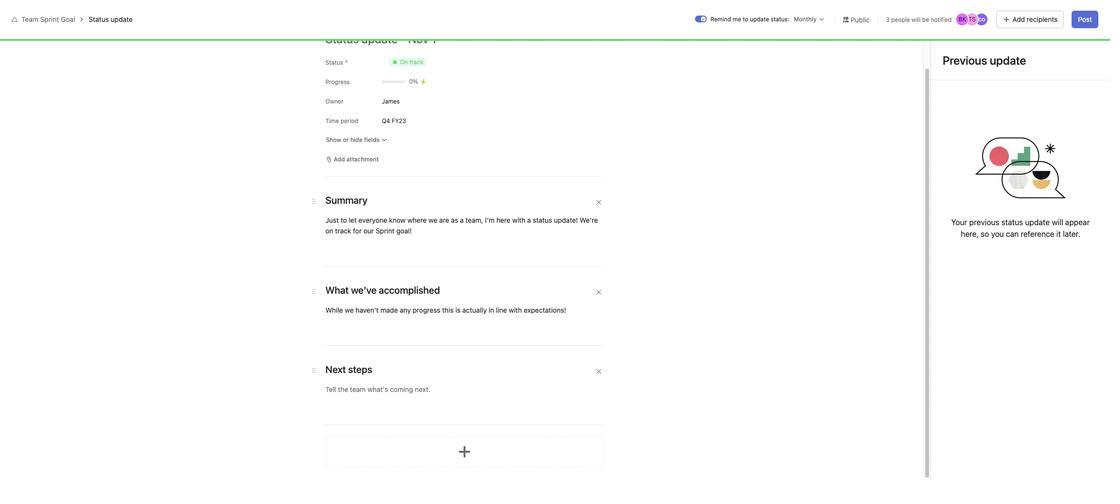 Task type: vqa. For each thing, say whether or not it's contained in the screenshot.
tree grid
no



Task type: locate. For each thing, give the bounding box(es) containing it.
1 horizontal spatial update
[[750, 16, 769, 23]]

ts down the recipients
[[1042, 37, 1049, 45]]

1 horizontal spatial to
[[743, 16, 748, 23]]

team sprint goal
[[160, 41, 235, 52]]

track right on on the left top of page
[[409, 58, 423, 66]]

1 vertical spatial bk
[[1032, 37, 1040, 45]]

add inside 'popup button'
[[334, 156, 345, 163]]

1 horizontal spatial bk
[[1032, 37, 1040, 45]]

bk down add recipients
[[1032, 37, 1040, 45]]

fields
[[364, 136, 380, 144]]

my workspace goals link
[[160, 29, 224, 40]]

0 horizontal spatial ja
[[402, 465, 408, 472]]

trial?
[[1005, 8, 1018, 15]]

team up home
[[21, 15, 38, 23]]

here
[[497, 216, 510, 224]]

1 vertical spatial will
[[1052, 218, 1063, 227]]

1 vertical spatial to
[[341, 216, 347, 224]]

0 horizontal spatial a
[[460, 216, 464, 224]]

1 vertical spatial team
[[160, 41, 184, 52]]

0 vertical spatial status
[[89, 15, 109, 23]]

know
[[389, 216, 406, 224]]

what's for what's the status?
[[393, 122, 424, 133]]

status *
[[325, 59, 348, 66]]

1 horizontal spatial status
[[325, 59, 343, 66]]

any
[[400, 306, 411, 314]]

0 vertical spatial james
[[382, 98, 400, 105]]

status for status *
[[325, 59, 343, 66]]

1 horizontal spatial add
[[1013, 15, 1025, 23]]

1 vertical spatial remove section image
[[596, 289, 602, 295]]

actually
[[462, 306, 487, 314]]

status left update!
[[533, 216, 552, 224]]

0 horizontal spatial ts
[[969, 16, 976, 23]]

we right while
[[345, 306, 354, 314]]

will left 'be'
[[912, 16, 921, 23]]

1 horizontal spatial a
[[527, 216, 531, 224]]

our
[[364, 227, 374, 235]]

are
[[439, 216, 449, 224]]

sprint left goal
[[40, 15, 59, 23]]

james right ja "button"
[[416, 464, 438, 473]]

sprint
[[40, 15, 59, 23], [376, 227, 395, 235]]

0 vertical spatial track
[[409, 58, 423, 66]]

update inside your previous status update will appear here, so you can reference it later.
[[1025, 218, 1050, 227]]

*
[[345, 59, 348, 66]]

2 a from the left
[[527, 216, 531, 224]]

2 horizontal spatial update
[[1025, 218, 1050, 227]]

track
[[409, 58, 423, 66], [335, 227, 351, 235]]

co
[[979, 16, 985, 23], [1052, 37, 1059, 45]]

2 vertical spatial remove section image
[[596, 369, 602, 375]]

0 vertical spatial we
[[429, 216, 437, 224]]

1 horizontal spatial ts
[[1042, 37, 1049, 45]]

progress
[[325, 78, 350, 86]]

team down my
[[160, 41, 184, 52]]

status right goal
[[89, 15, 109, 23]]

1 vertical spatial ja
[[402, 465, 408, 472]]

1 remove section image from the top
[[596, 199, 602, 205]]

remove section image
[[596, 199, 602, 205], [596, 289, 602, 295], [596, 369, 602, 375]]

a right here
[[527, 216, 531, 224]]

Goal name text field
[[385, 74, 835, 109]]

0 vertical spatial in
[[988, 8, 993, 15]]

2 remove section image from the top
[[596, 289, 602, 295]]

2 section title text field from the top
[[325, 363, 372, 377]]

1 vertical spatial co
[[1052, 37, 1059, 45]]

track inside on track popup button
[[409, 58, 423, 66]]

0 horizontal spatial james
[[382, 98, 400, 105]]

this left goal
[[492, 464, 503, 473]]

0 vertical spatial will
[[912, 16, 921, 23]]

0 horizontal spatial co
[[979, 16, 985, 23]]

0 horizontal spatial status
[[89, 15, 109, 23]]

bk
[[959, 16, 966, 23], [1032, 37, 1040, 45]]

17 days left
[[926, 11, 957, 18]]

co down 'what's in my trial?'
[[979, 16, 985, 23]]

will up it
[[1052, 218, 1063, 227]]

1 vertical spatial we
[[345, 306, 354, 314]]

bk right left
[[959, 16, 966, 23]]

1 vertical spatial status
[[325, 59, 343, 66]]

0%
[[409, 78, 418, 85]]

this left is
[[442, 306, 454, 314]]

0 vertical spatial with
[[512, 216, 525, 224]]

status
[[533, 216, 552, 224], [1002, 218, 1023, 227]]

james for james (away) created this goal · 4 minutes ago
[[416, 464, 438, 473]]

co down the recipients
[[1052, 37, 1059, 45]]

period
[[341, 117, 358, 125]]

0 vertical spatial co
[[979, 16, 985, 23]]

1 horizontal spatial status
[[1002, 218, 1023, 227]]

just to let everyone know where we are as a team, i'm here with a status update! we're on track for our sprint goal!
[[325, 216, 600, 235]]

add inside 'add recipients' "button"
[[1013, 15, 1025, 23]]

add inside add billing info button
[[1033, 8, 1044, 15]]

with right here
[[512, 216, 525, 224]]

team
[[21, 15, 38, 23], [160, 41, 184, 52]]

1 horizontal spatial sprint
[[376, 227, 395, 235]]

owner
[[325, 98, 343, 105]]

2 horizontal spatial add
[[1033, 8, 1044, 15]]

what's
[[968, 8, 987, 15], [393, 122, 424, 133]]

show or hide fields
[[326, 136, 380, 144]]

previous
[[969, 218, 1000, 227]]

ja button
[[397, 461, 413, 477]]

1 vertical spatial what's
[[393, 122, 424, 133]]

Section title text field
[[325, 284, 440, 297]]

1 horizontal spatial james
[[416, 464, 438, 473]]

1 vertical spatial james
[[416, 464, 438, 473]]

is
[[455, 306, 461, 314]]

ts right left
[[969, 16, 976, 23]]

list box
[[440, 4, 674, 19]]

0 vertical spatial what's
[[968, 8, 987, 15]]

0 horizontal spatial team
[[21, 15, 38, 23]]

ja left james link
[[402, 465, 408, 472]]

recipients
[[1027, 15, 1058, 23]]

ago
[[553, 465, 564, 473]]

while we haven't made any progress this is actually in line with expectations!
[[325, 306, 566, 314]]

status
[[89, 15, 109, 23], [325, 59, 343, 66]]

0 horizontal spatial track
[[335, 227, 351, 235]]

sprint down the everyone
[[376, 227, 395, 235]]

what's left my
[[968, 8, 987, 15]]

add recipients button
[[997, 11, 1064, 28]]

workspace
[[171, 30, 205, 38]]

·
[[521, 464, 523, 473]]

status up can
[[1002, 218, 1023, 227]]

we're
[[580, 216, 598, 224]]

3
[[886, 16, 890, 23]]

17
[[926, 11, 932, 18]]

1 vertical spatial sprint
[[376, 227, 395, 235]]

add
[[1033, 8, 1044, 15], [1013, 15, 1025, 23], [334, 156, 345, 163]]

1 horizontal spatial this
[[492, 464, 503, 473]]

we left are
[[429, 216, 437, 224]]

what's inside what's in my trial? button
[[968, 8, 987, 15]]

billing
[[1045, 8, 1062, 15]]

1 horizontal spatial track
[[409, 58, 423, 66]]

0 horizontal spatial in
[[489, 306, 494, 314]]

1 horizontal spatial will
[[1052, 218, 1063, 227]]

what's right q4
[[393, 122, 424, 133]]

will
[[912, 16, 921, 23], [1052, 218, 1063, 227]]

1 vertical spatial track
[[335, 227, 351, 235]]

team for team sprint goal
[[21, 15, 38, 23]]

update
[[111, 15, 133, 23], [750, 16, 769, 23], [1025, 218, 1050, 227]]

post button
[[1072, 11, 1099, 28]]

1 vertical spatial section title text field
[[325, 363, 372, 377]]

attachment
[[347, 156, 379, 163]]

to right the me
[[743, 16, 748, 23]]

let
[[349, 216, 357, 224]]

in left line
[[489, 306, 494, 314]]

team sprint goal
[[21, 15, 75, 23]]

0 vertical spatial this
[[442, 306, 454, 314]]

in inside what's in my trial? button
[[988, 8, 993, 15]]

0 horizontal spatial add
[[334, 156, 345, 163]]

status left *
[[325, 59, 343, 66]]

a right as
[[460, 216, 464, 224]]

0 horizontal spatial to
[[341, 216, 347, 224]]

0 horizontal spatial what's
[[393, 122, 424, 133]]

remove section image for just to let everyone know where we are as a team, i'm here with a status update! we're on track for our sprint goal!
[[596, 199, 602, 205]]

in
[[988, 8, 993, 15], [489, 306, 494, 314]]

1 horizontal spatial co
[[1052, 37, 1059, 45]]

ja down 'add recipients' "button"
[[1023, 37, 1029, 45]]

0 vertical spatial sprint
[[40, 15, 59, 23]]

0 vertical spatial section title text field
[[325, 194, 368, 207]]

with right line
[[509, 306, 522, 314]]

with
[[512, 216, 525, 224], [509, 306, 522, 314]]

or
[[343, 136, 349, 144]]

Section title text field
[[325, 194, 368, 207], [325, 363, 372, 377]]

0 vertical spatial team
[[21, 15, 38, 23]]

0 vertical spatial bk
[[959, 16, 966, 23]]

james up q4 fy23
[[382, 98, 400, 105]]

in left my
[[988, 8, 993, 15]]

to left "let" at the top of the page
[[341, 216, 347, 224]]

we inside the just to let everyone know where we are as a team, i'm here with a status update! we're on track for our sprint goal!
[[429, 216, 437, 224]]

0 horizontal spatial status
[[533, 216, 552, 224]]

1 horizontal spatial we
[[429, 216, 437, 224]]

progress
[[413, 306, 440, 314]]

update for your previous status update will appear here, so you can reference it later.
[[1025, 218, 1050, 227]]

0 vertical spatial remove section image
[[596, 199, 602, 205]]

goals
[[207, 30, 224, 38]]

0 horizontal spatial this
[[442, 306, 454, 314]]

0 vertical spatial to
[[743, 16, 748, 23]]

1 horizontal spatial what's
[[968, 8, 987, 15]]

switch
[[695, 16, 707, 22]]

1 horizontal spatial ja
[[1023, 37, 1029, 45]]

home
[[25, 33, 44, 41]]

i'm
[[485, 216, 495, 224]]

public
[[851, 15, 870, 24]]

0 horizontal spatial sprint
[[40, 15, 59, 23]]

add for add attachment
[[334, 156, 345, 163]]

1 horizontal spatial in
[[988, 8, 993, 15]]

track right on
[[335, 227, 351, 235]]

notified
[[931, 16, 952, 23]]

line
[[496, 306, 507, 314]]

a
[[460, 216, 464, 224], [527, 216, 531, 224]]

1 vertical spatial ts
[[1042, 37, 1049, 45]]

hide
[[350, 136, 363, 144]]

we
[[429, 216, 437, 224], [345, 306, 354, 314]]

remind
[[711, 16, 731, 23]]

this
[[442, 306, 454, 314], [492, 464, 503, 473]]

1 horizontal spatial team
[[160, 41, 184, 52]]

show
[[326, 136, 341, 144]]

where
[[408, 216, 427, 224]]

remove section image for while we haven't made any progress this is actually in line with expectations!
[[596, 289, 602, 295]]

info
[[1063, 8, 1074, 15]]

update!
[[554, 216, 578, 224]]



Task type: describe. For each thing, give the bounding box(es) containing it.
to inside the just to let everyone know where we are as a team, i'm here with a status update! we're on track for our sprint goal!
[[341, 216, 347, 224]]

team,
[[466, 216, 483, 224]]

your
[[951, 218, 967, 227]]

james for james
[[382, 98, 400, 105]]

made
[[380, 306, 398, 314]]

james (away) created this goal · 4 minutes ago
[[416, 464, 564, 473]]

minutes
[[530, 465, 552, 473]]

1 vertical spatial this
[[492, 464, 503, 473]]

track inside the just to let everyone know where we are as a team, i'm here with a status update! we're on track for our sprint goal!
[[335, 227, 351, 235]]

show or hide fields button
[[322, 133, 392, 147]]

haven't
[[356, 306, 379, 314]]

0 horizontal spatial we
[[345, 306, 354, 314]]

it
[[1057, 230, 1061, 238]]

james link
[[416, 464, 438, 473]]

home link
[[6, 30, 111, 45]]

people
[[891, 16, 910, 23]]

0 vertical spatial ja
[[1023, 37, 1029, 45]]

0 vertical spatial ts
[[969, 16, 976, 23]]

goal!
[[396, 227, 412, 235]]

what's for what's in my trial?
[[968, 8, 987, 15]]

goal
[[505, 464, 519, 473]]

with inside the just to let everyone know where we are as a team, i'm here with a status update! we're on track for our sprint goal!
[[512, 216, 525, 224]]

my workspace goals
[[160, 30, 224, 38]]

1 section title text field from the top
[[325, 194, 368, 207]]

status inside the just to let everyone know where we are as a team, i'm here with a status update! we're on track for our sprint goal!
[[533, 216, 552, 224]]

status for status update
[[89, 15, 109, 23]]

status inside your previous status update will appear here, so you can reference it later.
[[1002, 218, 1023, 227]]

team sprint goal link
[[21, 15, 75, 23]]

related work
[[393, 396, 440, 404]]

team for team sprint goal
[[160, 41, 184, 52]]

update for remind me to update status:
[[750, 16, 769, 23]]

reference
[[1021, 230, 1055, 238]]

add recipients
[[1013, 15, 1058, 23]]

description
[[393, 304, 435, 312]]

4
[[525, 465, 528, 473]]

here,
[[961, 230, 979, 238]]

3 remove section image from the top
[[596, 369, 602, 375]]

will inside your previous status update will appear here, so you can reference it later.
[[1052, 218, 1063, 227]]

add for add billing info
[[1033, 8, 1044, 15]]

time
[[325, 117, 339, 125]]

share
[[1078, 37, 1094, 45]]

q4 fy23
[[382, 117, 406, 124]]

add billing info button
[[1028, 5, 1078, 18]]

add attachment
[[334, 156, 379, 163]]

add for add recipients
[[1013, 15, 1025, 23]]

on track
[[400, 58, 423, 66]]

0 horizontal spatial will
[[912, 16, 921, 23]]

appear
[[1065, 218, 1090, 227]]

time period
[[325, 117, 358, 125]]

(away)
[[440, 464, 463, 473]]

your previous status update will appear here, so you can reference it later.
[[951, 218, 1090, 238]]

the status?
[[426, 122, 475, 133]]

on
[[400, 58, 408, 66]]

so
[[981, 230, 989, 238]]

what's the status?
[[393, 122, 475, 133]]

my
[[160, 30, 170, 38]]

share button
[[1066, 35, 1099, 48]]

3 people will be notified
[[886, 16, 952, 23]]

add attachment button
[[322, 153, 383, 166]]

goal
[[61, 15, 75, 23]]

monthly button
[[792, 15, 827, 24]]

you
[[991, 230, 1004, 238]]

while
[[325, 306, 343, 314]]

0 horizontal spatial update
[[111, 15, 133, 23]]

expectations!
[[524, 306, 566, 314]]

0 horizontal spatial bk
[[959, 16, 966, 23]]

me
[[733, 16, 741, 23]]

description document
[[387, 321, 681, 348]]

1 vertical spatial with
[[509, 306, 522, 314]]

on track button
[[382, 54, 434, 71]]

my
[[995, 8, 1003, 15]]

sprint inside the just to let everyone know where we are as a team, i'm here with a status update! we're on track for our sprint goal!
[[376, 227, 395, 235]]

what's in my trial? button
[[963, 5, 1023, 18]]

add billing info
[[1033, 8, 1074, 15]]

1 a from the left
[[460, 216, 464, 224]]

previous update
[[943, 54, 1026, 67]]

ja inside ja "button"
[[402, 465, 408, 472]]

everyone
[[359, 216, 387, 224]]

be
[[922, 16, 929, 23]]

status:
[[771, 16, 790, 23]]

left
[[948, 11, 957, 18]]

q4
[[382, 117, 390, 124]]

as
[[451, 216, 458, 224]]

status update
[[89, 15, 133, 23]]

just
[[325, 216, 339, 224]]

for
[[353, 227, 362, 235]]

1 vertical spatial in
[[489, 306, 494, 314]]

post
[[1078, 15, 1092, 23]]

days
[[934, 11, 947, 18]]

add report section image
[[457, 444, 472, 460]]

sprint goal
[[186, 41, 235, 52]]

fy23
[[392, 117, 406, 124]]



